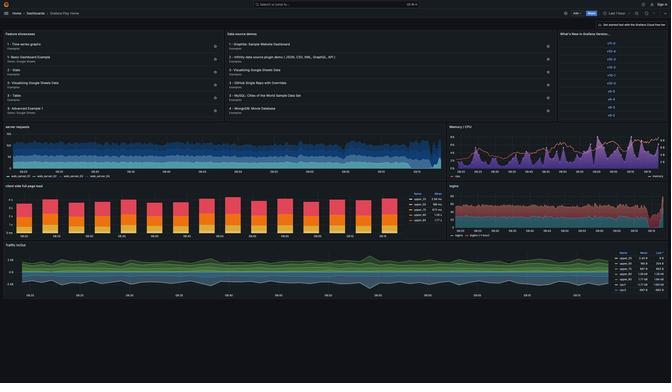 Task type: vqa. For each thing, say whether or not it's contained in the screenshot.
Mark "3 - MySQL: Cities of the World Sample Data Set" as favorite icon
yes



Task type: locate. For each thing, give the bounding box(es) containing it.
mark "2 - infinity data source plugin demo ( json, csv, xml, graphql, api )" as favorite image
[[547, 57, 550, 61]]

mark "3 - mysql: cities of the world sample data set" as favorite image
[[547, 96, 550, 100]]

refresh dashboard image
[[645, 11, 649, 15]]

mark "1- basic dashboard example" as favorite image
[[214, 57, 217, 61]]

open menu image
[[4, 11, 9, 16]]

help image
[[642, 2, 646, 6]]

mark "1 - graphite: sample website dashboard" as favorite image
[[547, 45, 550, 48]]

mark "2- visualizing google sheets data" as favorite image
[[214, 83, 217, 87]]

news image
[[651, 2, 655, 6]]

mark "3 - github single repo with overrides" as favorite image
[[547, 83, 550, 87]]

auto refresh turned off. choose refresh time interval image
[[653, 11, 656, 15]]

zoom out time range image
[[635, 11, 639, 15]]



Task type: describe. For each thing, give the bounding box(es) containing it.
mark "2 - stats" as favorite image
[[214, 70, 217, 74]]

mark "1 -  time series graphs" as favorite image
[[214, 45, 217, 48]]

dashboard settings image
[[564, 11, 568, 15]]

mark "3 - table" as favorite image
[[214, 96, 217, 100]]

mark "2- visualizing google sheets data" as favorite image
[[547, 70, 550, 74]]

mark "3- advanced example 1" as favorite image
[[214, 109, 217, 113]]

grafana image
[[4, 2, 9, 7]]

mark "4 - mongodb: movie database" as favorite image
[[547, 109, 550, 113]]



